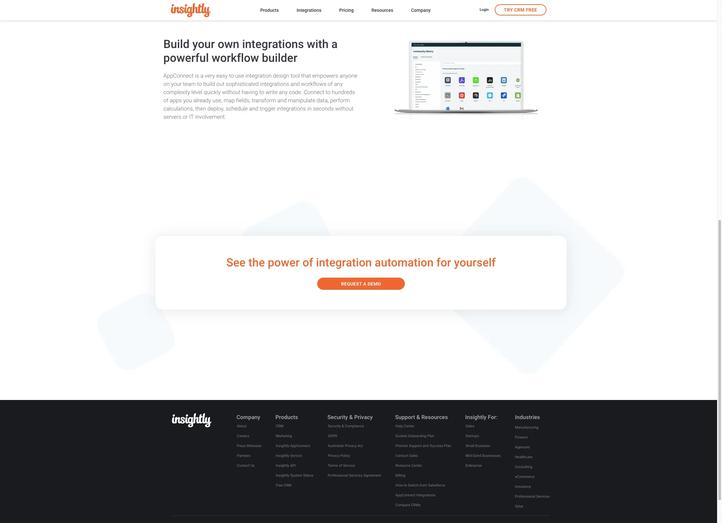 Task type: describe. For each thing, give the bounding box(es) containing it.
insightly logo image for bottom 'insightly logo' link
[[172, 414, 211, 428]]

insightly appconnect
[[276, 444, 310, 449]]

manipulate
[[288, 97, 315, 104]]

consulting link
[[515, 464, 533, 471]]

appconnect is a very easy to use integration design tool that empowers anyone on your team to build out sophisticated integrations and workflows of any complexity level quickly without having to write any code. connect to hundreds of apps you already use, map fields, transform and manipulate data, perform calculations, then deploy, schedule and trigger integrations in seconds without servers or it involvement.
[[163, 72, 357, 120]]

products link
[[260, 6, 279, 15]]

deploy,
[[207, 105, 224, 112]]

on
[[163, 81, 170, 87]]

1 vertical spatial without
[[335, 105, 354, 112]]

premier support and success plan link
[[395, 443, 452, 450]]

pricing
[[339, 7, 354, 13]]

marketing
[[276, 435, 292, 439]]

security & privacy
[[327, 414, 373, 421]]

& for resources
[[417, 414, 420, 421]]

insightly system status
[[276, 474, 314, 478]]

act
[[358, 444, 363, 449]]

support inside premier support and success plan link
[[409, 444, 422, 449]]

insightly for insightly api
[[276, 464, 289, 469]]

enterprise link
[[465, 463, 482, 470]]

sales link
[[465, 423, 475, 431]]

see
[[226, 256, 246, 270]]

professional services agreement
[[328, 474, 381, 478]]

easy
[[216, 72, 228, 79]]

manufacturing link
[[515, 425, 539, 432]]

build your own integrations with a powerful workflow builder
[[163, 37, 338, 65]]

anyone
[[340, 72, 357, 79]]

manufacturing
[[515, 426, 539, 430]]

appconnect integrations link
[[395, 493, 436, 500]]

healthcare link
[[515, 454, 533, 462]]

workflows
[[301, 81, 326, 87]]

and down write
[[277, 97, 287, 104]]

help center
[[396, 425, 414, 429]]

small business
[[466, 444, 490, 449]]

team
[[183, 81, 196, 87]]

tool
[[291, 72, 300, 79]]

design
[[273, 72, 289, 79]]

builder
[[262, 51, 297, 65]]

involvement.
[[195, 114, 226, 120]]

releases
[[247, 444, 261, 449]]

0 vertical spatial products
[[260, 7, 279, 13]]

and down transform
[[249, 105, 258, 112]]

security for security & compliance
[[328, 425, 341, 429]]

services for professional services agreement
[[349, 474, 363, 478]]

power
[[268, 256, 300, 270]]

free crm link
[[275, 483, 292, 490]]

businesses
[[482, 454, 501, 459]]

to up data,
[[326, 89, 331, 95]]

billing
[[396, 474, 405, 478]]

insightly service
[[276, 454, 302, 459]]

contact for contact us
[[237, 464, 250, 469]]

insightly logo image for the top 'insightly logo' link
[[171, 3, 210, 17]]

servers
[[163, 114, 181, 120]]

appconnect for appconnect is a very easy to use integration design tool that empowers anyone on your team to build out sophisticated integrations and workflows of any complexity level quickly without having to write any code. connect to hundreds of apps you already use, map fields, transform and manipulate data, perform calculations, then deploy, schedule and trigger integrations in seconds without servers or it involvement.
[[163, 72, 194, 79]]

onboarding
[[408, 435, 426, 439]]

solar link
[[515, 504, 524, 511]]

or
[[183, 114, 188, 120]]

integration inside appconnect is a very easy to use integration design tool that empowers anyone on your team to build out sophisticated integrations and workflows of any complexity level quickly without having to write any code. connect to hundreds of apps you already use, map fields, transform and manipulate data, perform calculations, then deploy, schedule and trigger integrations in seconds without servers or it involvement.
[[245, 72, 272, 79]]

privacy policy link
[[327, 453, 350, 460]]

pricing link
[[339, 6, 354, 15]]

use,
[[212, 97, 222, 104]]

powerful
[[163, 51, 209, 65]]

insightly api
[[276, 464, 296, 469]]

resource
[[396, 464, 411, 469]]

login
[[480, 8, 489, 12]]

free crm
[[276, 484, 291, 488]]

policy
[[340, 454, 350, 459]]

crm for free
[[284, 484, 291, 488]]

is
[[195, 72, 199, 79]]

& for privacy
[[349, 414, 353, 421]]

0 vertical spatial any
[[334, 81, 343, 87]]

insightly for:
[[465, 414, 498, 421]]

that
[[301, 72, 311, 79]]

terms of service link
[[327, 463, 355, 470]]

already
[[193, 97, 211, 104]]

insightly for insightly for:
[[465, 414, 487, 421]]

contact us
[[237, 464, 255, 469]]

professional for professional services
[[515, 495, 535, 499]]

code.
[[289, 89, 302, 95]]

australian privacy act
[[328, 444, 363, 449]]

to down is
[[197, 81, 202, 87]]

0 horizontal spatial without
[[222, 89, 240, 95]]

security for security & privacy
[[327, 414, 348, 421]]

from
[[420, 484, 427, 488]]

contact sales link
[[395, 453, 418, 460]]

with
[[307, 37, 329, 51]]

0 vertical spatial sales
[[466, 425, 474, 429]]

insurance
[[515, 485, 531, 490]]

request a demo link
[[317, 278, 405, 290]]

it
[[189, 114, 194, 120]]

request a demo
[[341, 282, 381, 287]]

help
[[396, 425, 403, 429]]

integrations inside build your own integrations with a powerful workflow builder
[[242, 37, 304, 51]]

for
[[437, 256, 451, 270]]

0 horizontal spatial any
[[279, 89, 288, 95]]

healthcare
[[515, 456, 533, 460]]

0 vertical spatial privacy
[[354, 414, 373, 421]]

switch
[[408, 484, 419, 488]]

0 horizontal spatial integrations
[[297, 7, 321, 13]]

1 vertical spatial plan
[[444, 444, 451, 449]]

request
[[341, 282, 362, 287]]

australian
[[328, 444, 344, 449]]

insurance link
[[515, 484, 531, 491]]

trigger
[[260, 105, 276, 112]]

to up transform
[[259, 89, 264, 95]]

sophisticated
[[226, 81, 259, 87]]

1 vertical spatial resources
[[422, 414, 448, 421]]

company link
[[411, 6, 431, 15]]

1 horizontal spatial appconnect
[[290, 444, 310, 449]]

how to switch from salesforce
[[396, 484, 445, 488]]

small business link
[[465, 443, 490, 450]]



Task type: locate. For each thing, give the bounding box(es) containing it.
& up the onboarding
[[417, 414, 420, 421]]

privacy left act
[[345, 444, 357, 449]]

agencies
[[515, 446, 530, 450]]

1 vertical spatial any
[[279, 89, 288, 95]]

1 horizontal spatial services
[[536, 495, 550, 499]]

compare crms link
[[395, 502, 421, 510]]

insightly
[[465, 414, 487, 421], [276, 444, 289, 449], [276, 454, 289, 459], [276, 464, 289, 469], [276, 474, 289, 478]]

integration
[[245, 72, 272, 79], [316, 256, 372, 270]]

1 horizontal spatial resources
[[422, 414, 448, 421]]

1 vertical spatial insightly logo link
[[172, 414, 211, 429]]

2 horizontal spatial crm
[[514, 7, 525, 13]]

gdpr
[[328, 435, 337, 439]]

australian privacy act link
[[327, 443, 363, 450]]

success
[[430, 444, 443, 449]]

perform
[[330, 97, 350, 104]]

premier support and success plan
[[396, 444, 451, 449]]

crm inside crm link
[[276, 425, 284, 429]]

security up security & compliance
[[327, 414, 348, 421]]

security up 'gdpr'
[[328, 425, 341, 429]]

very
[[205, 72, 215, 79]]

& left compliance
[[342, 425, 344, 429]]

1 vertical spatial center
[[412, 464, 422, 469]]

0 horizontal spatial integration
[[245, 72, 272, 79]]

0 vertical spatial contact
[[396, 454, 408, 459]]

solar
[[515, 505, 523, 509]]

salesforce
[[428, 484, 445, 488]]

0 horizontal spatial your
[[171, 81, 182, 87]]

center inside resource center link
[[412, 464, 422, 469]]

1 horizontal spatial sales
[[466, 425, 474, 429]]

0 vertical spatial integration
[[245, 72, 272, 79]]

0 horizontal spatial crm
[[276, 425, 284, 429]]

center for resource center
[[412, 464, 422, 469]]

2 vertical spatial appconnect
[[396, 494, 415, 498]]

mid-sized businesses
[[466, 454, 501, 459]]

crm
[[514, 7, 525, 13], [276, 425, 284, 429], [284, 484, 291, 488]]

1 horizontal spatial without
[[335, 105, 354, 112]]

0 horizontal spatial service
[[290, 454, 302, 459]]

a left 'demo'
[[363, 282, 366, 287]]

of down the empowers
[[328, 81, 333, 87]]

integration up sophisticated
[[245, 72, 272, 79]]

center for help center
[[404, 425, 414, 429]]

1 vertical spatial insightly logo image
[[172, 414, 211, 428]]

appconnect for appconnect integrations
[[396, 494, 415, 498]]

consulting
[[515, 466, 532, 470]]

0 vertical spatial center
[[404, 425, 414, 429]]

contact
[[396, 454, 408, 459], [237, 464, 250, 469]]

schedule
[[226, 105, 248, 112]]

compliance
[[345, 425, 364, 429]]

0 vertical spatial service
[[290, 454, 302, 459]]

insightly for insightly service
[[276, 454, 289, 459]]

1 vertical spatial service
[[343, 464, 355, 469]]

crm inside try crm free "button"
[[514, 7, 525, 13]]

1 vertical spatial integrations
[[260, 81, 289, 87]]

insightly appconnect link
[[275, 443, 310, 450]]

0 vertical spatial resources
[[372, 7, 393, 13]]

data,
[[317, 97, 329, 104]]

1 horizontal spatial company
[[411, 7, 431, 13]]

any right write
[[279, 89, 288, 95]]

0 horizontal spatial free
[[276, 484, 283, 488]]

0 horizontal spatial contact
[[237, 464, 250, 469]]

then
[[195, 105, 206, 112]]

0 vertical spatial security
[[327, 414, 348, 421]]

you
[[183, 97, 192, 104]]

billing link
[[395, 473, 406, 480]]

0 vertical spatial integrations
[[242, 37, 304, 51]]

build
[[203, 81, 215, 87]]

2 vertical spatial a
[[363, 282, 366, 287]]

careers
[[237, 435, 249, 439]]

0 vertical spatial company
[[411, 7, 431, 13]]

1 vertical spatial security
[[328, 425, 341, 429]]

and down tool
[[291, 81, 300, 87]]

ecommerce link
[[515, 474, 535, 481]]

integrations up builder
[[242, 37, 304, 51]]

without up map
[[222, 89, 240, 95]]

of right terms
[[339, 464, 342, 469]]

center inside help center link
[[404, 425, 414, 429]]

1 vertical spatial crm
[[276, 425, 284, 429]]

plan inside 'link'
[[427, 435, 435, 439]]

plan up success
[[427, 435, 435, 439]]

to inside how to switch from salesforce link
[[404, 484, 407, 488]]

of left apps
[[163, 97, 168, 104]]

insightly for insightly system status
[[276, 474, 289, 478]]

0 horizontal spatial plan
[[427, 435, 435, 439]]

services for professional services
[[536, 495, 550, 499]]

and left success
[[423, 444, 429, 449]]

0 vertical spatial support
[[395, 414, 415, 421]]

build
[[163, 37, 189, 51]]

0 vertical spatial free
[[526, 7, 537, 13]]

contact inside "link"
[[237, 464, 250, 469]]

without down perform
[[335, 105, 354, 112]]

1 horizontal spatial &
[[349, 414, 353, 421]]

to
[[229, 72, 234, 79], [197, 81, 202, 87], [259, 89, 264, 95], [326, 89, 331, 95], [404, 484, 407, 488]]

press
[[237, 444, 246, 449]]

contact for contact sales
[[396, 454, 408, 459]]

0 vertical spatial appconnect
[[163, 72, 194, 79]]

2 horizontal spatial a
[[363, 282, 366, 287]]

integrations
[[297, 7, 321, 13], [416, 494, 436, 498]]

any
[[334, 81, 343, 87], [279, 89, 288, 95]]

your up complexity
[[171, 81, 182, 87]]

insightly down marketing link
[[276, 444, 289, 449]]

service down the policy
[[343, 464, 355, 469]]

your inside build your own integrations with a powerful workflow builder
[[192, 37, 215, 51]]

0 horizontal spatial sales
[[409, 454, 418, 459]]

center right "help"
[[404, 425, 414, 429]]

insightly service link
[[275, 453, 302, 460]]

0 vertical spatial without
[[222, 89, 240, 95]]

1 vertical spatial company
[[237, 414, 260, 421]]

0 horizontal spatial &
[[342, 425, 344, 429]]

0 horizontal spatial resources
[[372, 7, 393, 13]]

hundreds
[[332, 89, 355, 95]]

1 horizontal spatial plan
[[444, 444, 451, 449]]

of right power
[[303, 256, 313, 270]]

security
[[327, 414, 348, 421], [328, 425, 341, 429]]

0 vertical spatial insightly logo link
[[171, 3, 250, 17]]

1 horizontal spatial integrations
[[416, 494, 436, 498]]

1 horizontal spatial a
[[331, 37, 338, 51]]

0 vertical spatial services
[[349, 474, 363, 478]]

1 vertical spatial free
[[276, 484, 283, 488]]

login link
[[480, 7, 489, 13]]

integrations down manipulate
[[277, 105, 306, 112]]

1 vertical spatial a
[[200, 72, 203, 79]]

1 vertical spatial your
[[171, 81, 182, 87]]

2 horizontal spatial appconnect
[[396, 494, 415, 498]]

careers link
[[237, 433, 250, 441]]

insightly left the api
[[276, 464, 289, 469]]

contact left us
[[237, 464, 250, 469]]

quickly
[[204, 89, 221, 95]]

integration up request at the bottom of page
[[316, 256, 372, 270]]

insightly up free crm
[[276, 474, 289, 478]]

startups
[[466, 435, 479, 439]]

0 vertical spatial plan
[[427, 435, 435, 439]]

sales up startups
[[466, 425, 474, 429]]

privacy up terms
[[328, 454, 340, 459]]

1 vertical spatial support
[[409, 444, 422, 449]]

2 vertical spatial privacy
[[328, 454, 340, 459]]

agencies link
[[515, 444, 530, 452]]

0 vertical spatial your
[[192, 37, 215, 51]]

privacy policy
[[328, 454, 350, 459]]

insightly for insightly appconnect
[[276, 444, 289, 449]]

& for compliance
[[342, 425, 344, 429]]

yourself
[[454, 256, 496, 270]]

fields,
[[236, 97, 250, 104]]

contact down premier
[[396, 454, 408, 459]]

1 vertical spatial services
[[536, 495, 550, 499]]

0 horizontal spatial professional
[[328, 474, 348, 478]]

appconnect up "insightly service"
[[290, 444, 310, 449]]

professional down terms of service link
[[328, 474, 348, 478]]

terms of service
[[328, 464, 355, 469]]

crm right try
[[514, 7, 525, 13]]

finance link
[[515, 435, 528, 442]]

crms
[[411, 504, 421, 508]]

1 horizontal spatial integration
[[316, 256, 372, 270]]

demo
[[368, 282, 381, 287]]

level
[[191, 89, 202, 95]]

a right with
[[331, 37, 338, 51]]

try
[[504, 7, 513, 13]]

a inside request a demo button
[[363, 282, 366, 287]]

appconnect
[[163, 72, 194, 79], [290, 444, 310, 449], [396, 494, 415, 498]]

resource center
[[396, 464, 422, 469]]

compare crms
[[396, 504, 421, 508]]

professional for professional services agreement
[[328, 474, 348, 478]]

resources
[[372, 7, 393, 13], [422, 414, 448, 421]]

map
[[224, 97, 235, 104]]

contact sales
[[396, 454, 418, 459]]

see the power of integration automation for yourself
[[226, 256, 496, 270]]

0 vertical spatial integrations
[[297, 7, 321, 13]]

the
[[249, 256, 265, 270]]

free right try
[[526, 7, 537, 13]]

products
[[260, 7, 279, 13], [275, 414, 298, 421]]

any up hundreds
[[334, 81, 343, 87]]

center
[[404, 425, 414, 429], [412, 464, 422, 469]]

privacy up compliance
[[354, 414, 373, 421]]

crm inside the free crm link
[[284, 484, 291, 488]]

crm down insightly system status link
[[284, 484, 291, 488]]

center right "resource"
[[412, 464, 422, 469]]

0 vertical spatial insightly logo image
[[171, 3, 210, 17]]

0 vertical spatial a
[[331, 37, 338, 51]]

professional services agreement link
[[327, 473, 382, 480]]

press releases
[[237, 444, 261, 449]]

company
[[411, 7, 431, 13], [237, 414, 260, 421]]

insightly api link
[[275, 463, 296, 470]]

0 vertical spatial crm
[[514, 7, 525, 13]]

contact us link
[[237, 463, 255, 470]]

appconnect up compare
[[396, 494, 415, 498]]

1 vertical spatial contact
[[237, 464, 250, 469]]

professional down insurance 'link'
[[515, 495, 535, 499]]

insightly up 'insightly api'
[[276, 454, 289, 459]]

insightly system status link
[[275, 473, 314, 480]]

1 horizontal spatial your
[[192, 37, 215, 51]]

industries
[[515, 414, 540, 421]]

2 horizontal spatial &
[[417, 414, 420, 421]]

having
[[242, 89, 258, 95]]

2 vertical spatial crm
[[284, 484, 291, 488]]

and
[[291, 81, 300, 87], [277, 97, 287, 104], [249, 105, 258, 112], [423, 444, 429, 449]]

& up compliance
[[349, 414, 353, 421]]

sales up resource center
[[409, 454, 418, 459]]

1 horizontal spatial professional
[[515, 495, 535, 499]]

to right how
[[404, 484, 407, 488]]

0 horizontal spatial a
[[200, 72, 203, 79]]

appconnect up team
[[163, 72, 194, 79]]

1 horizontal spatial any
[[334, 81, 343, 87]]

help center link
[[395, 423, 415, 431]]

support down guided onboarding plan 'link'
[[409, 444, 422, 449]]

a right is
[[200, 72, 203, 79]]

integrations up write
[[260, 81, 289, 87]]

mid-sized businesses link
[[465, 453, 501, 460]]

insightly logo link
[[171, 3, 250, 17], [172, 414, 211, 429]]

appconnect inside appconnect is a very easy to use integration design tool that empowers anyone on your team to build out sophisticated integrations and workflows of any complexity level quickly without having to write any code. connect to hundreds of apps you already use, map fields, transform and manipulate data, perform calculations, then deploy, schedule and trigger integrations in seconds without servers or it involvement.
[[163, 72, 194, 79]]

insightly logo image
[[171, 3, 210, 17], [172, 414, 211, 428]]

free inside "button"
[[526, 7, 537, 13]]

1 vertical spatial appconnect
[[290, 444, 310, 449]]

small
[[466, 444, 475, 449]]

integrations link
[[297, 6, 321, 15]]

seconds
[[313, 105, 334, 112]]

support up help center
[[395, 414, 415, 421]]

1 horizontal spatial service
[[343, 464, 355, 469]]

1 vertical spatial integrations
[[416, 494, 436, 498]]

a inside appconnect is a very easy to use integration design tool that empowers anyone on your team to build out sophisticated integrations and workflows of any complexity level quickly without having to write any code. connect to hundreds of apps you already use, map fields, transform and manipulate data, perform calculations, then deploy, schedule and trigger integrations in seconds without servers or it involvement.
[[200, 72, 203, 79]]

2 vertical spatial integrations
[[277, 105, 306, 112]]

1 vertical spatial privacy
[[345, 444, 357, 449]]

1 horizontal spatial free
[[526, 7, 537, 13]]

your up powerful
[[192, 37, 215, 51]]

crm for try
[[514, 7, 525, 13]]

guided onboarding plan link
[[395, 433, 435, 441]]

1 vertical spatial professional
[[515, 495, 535, 499]]

plan right success
[[444, 444, 451, 449]]

your inside appconnect is a very easy to use integration design tool that empowers anyone on your team to build out sophisticated integrations and workflows of any complexity level quickly without having to write any code. connect to hundreds of apps you already use, map fields, transform and manipulate data, perform calculations, then deploy, schedule and trigger integrations in seconds without servers or it involvement.
[[171, 81, 182, 87]]

crm up marketing
[[276, 425, 284, 429]]

1 vertical spatial products
[[275, 414, 298, 421]]

without
[[222, 89, 240, 95], [335, 105, 354, 112]]

0 horizontal spatial company
[[237, 414, 260, 421]]

try crm free button
[[495, 4, 546, 15]]

1 vertical spatial sales
[[409, 454, 418, 459]]

0 horizontal spatial appconnect
[[163, 72, 194, 79]]

resources link
[[372, 6, 393, 15]]

free down insightly system status link
[[276, 484, 283, 488]]

to left use
[[229, 72, 234, 79]]

service down insightly appconnect link
[[290, 454, 302, 459]]

insightly up sales link
[[465, 414, 487, 421]]

1 vertical spatial integration
[[316, 256, 372, 270]]

1 horizontal spatial contact
[[396, 454, 408, 459]]

0 horizontal spatial services
[[349, 474, 363, 478]]

1 horizontal spatial crm
[[284, 484, 291, 488]]

0 vertical spatial professional
[[328, 474, 348, 478]]

a inside build your own integrations with a powerful workflow builder
[[331, 37, 338, 51]]



Task type: vqa. For each thing, say whether or not it's contained in the screenshot.
wellness to the left
no



